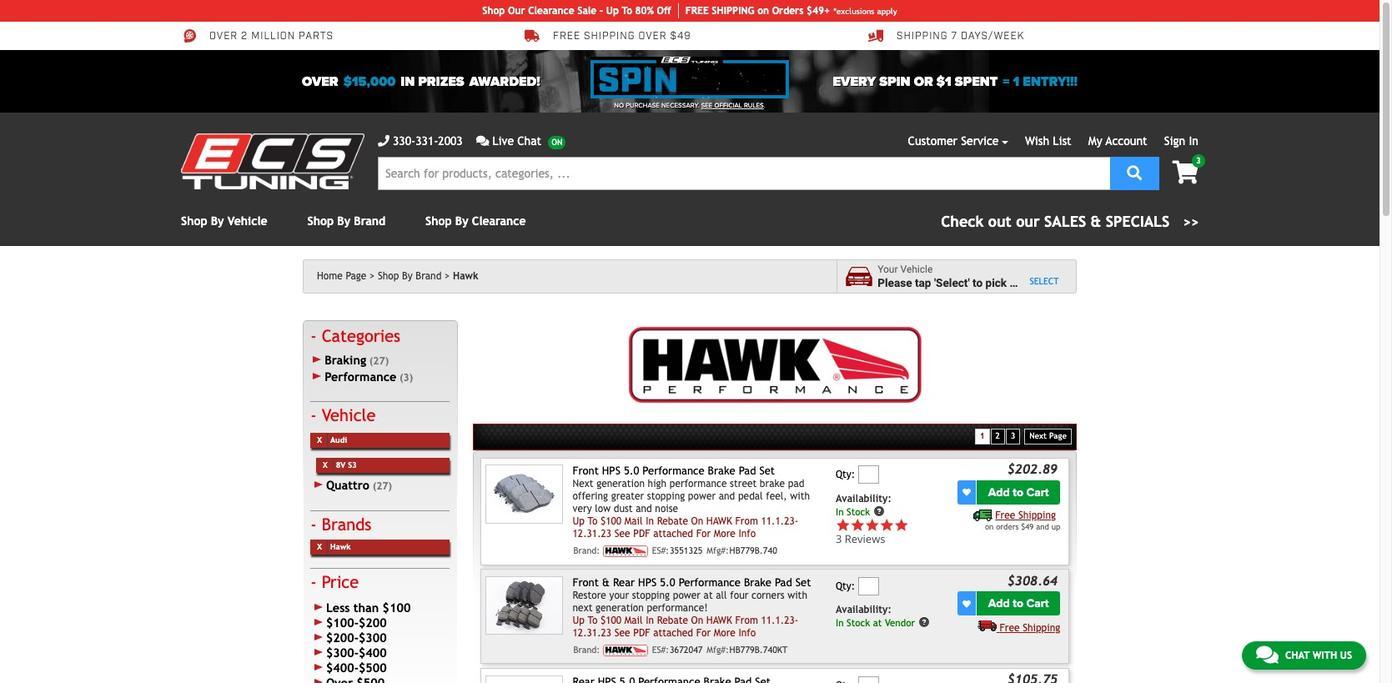 Task type: describe. For each thing, give the bounding box(es) containing it.
$300-$400 link
[[311, 646, 450, 661]]

x for x audi
[[317, 436, 322, 445]]

x audi
[[317, 436, 347, 445]]

performance inside front & rear hps 5.0 performance brake pad set restore your stopping power at all four corners with next generation performance! up to $100 mail in rebate on hawk from 11.1.23- 12.31.23 see pdf attached for more info
[[679, 576, 741, 589]]

0 horizontal spatial 2
[[241, 30, 248, 43]]

front & rear hps 5.0 performance brake pad set restore your stopping power at all four corners with next generation performance! up to $100 mail in rebate on hawk from 11.1.23- 12.31.23 see pdf attached for more info
[[573, 576, 811, 639]]

$200
[[359, 616, 387, 630]]

customer service
[[908, 134, 999, 148]]

every
[[833, 73, 876, 90]]

0 vertical spatial shipping
[[897, 30, 948, 43]]

shipping 7 days/week
[[897, 30, 1025, 43]]

11.1.23- inside front hps 5.0 performance brake pad set next generation high performance street brake pad offering greater stopping power and pedal feel, with very low dust and noise up to $100 mail in rebate on hawk from 11.1.23- 12.31.23 see pdf attached for more info
[[761, 516, 799, 528]]

hawk inside brands x hawk
[[330, 542, 351, 551]]

less
[[326, 600, 350, 615]]

on inside front & rear hps 5.0 performance brake pad set restore your stopping power at all four corners with next generation performance! up to $100 mail in rebate on hawk from 11.1.23- 12.31.23 see pdf attached for more info
[[691, 615, 704, 627]]

pad inside front hps 5.0 performance brake pad set next generation high performance street brake pad offering greater stopping power and pedal feel, with very low dust and noise up to $100 mail in rebate on hawk from 11.1.23- 12.31.23 see pdf attached for more info
[[739, 465, 756, 477]]

stopping inside front hps 5.0 performance brake pad set next generation high performance street brake pad offering greater stopping power and pedal feel, with very low dust and noise up to $100 mail in rebate on hawk from 11.1.23- 12.31.23 see pdf attached for more info
[[647, 491, 685, 503]]

es#: for $202.89
[[652, 546, 669, 556]]

add for $308.64
[[989, 597, 1010, 611]]

front for $202.89
[[573, 465, 599, 477]]

rear
[[613, 576, 635, 589]]

all
[[716, 590, 727, 602]]

qty: for $202.89
[[836, 469, 855, 481]]

0 vertical spatial to
[[622, 5, 633, 17]]

clearance for our
[[528, 5, 575, 17]]

1 vertical spatial chat
[[1286, 650, 1310, 662]]

add to wish list image
[[963, 600, 971, 608]]

shop for shop by vehicle's shop by brand link
[[308, 214, 334, 228]]

page for home page
[[346, 270, 367, 282]]

1 vertical spatial and
[[636, 503, 652, 515]]

cart for $308.64
[[1027, 597, 1049, 611]]

specials
[[1106, 213, 1170, 230]]

generation inside front & rear hps 5.0 performance brake pad set restore your stopping power at all four corners with next generation performance! up to $100 mail in rebate on hawk from 11.1.23- 12.31.23 see pdf attached for more info
[[596, 603, 644, 614]]

attached inside front & rear hps 5.0 performance brake pad set restore your stopping power at all four corners with next generation performance! up to $100 mail in rebate on hawk from 11.1.23- 12.31.23 see pdf attached for more info
[[654, 628, 694, 639]]

1 horizontal spatial 3 link
[[1160, 154, 1206, 186]]

reviews
[[845, 532, 886, 547]]

necessary.
[[662, 102, 700, 109]]

$49+
[[807, 5, 830, 17]]

& for sales
[[1091, 213, 1102, 230]]

0 vertical spatial chat
[[518, 134, 542, 148]]

corners
[[752, 590, 785, 602]]

2 horizontal spatial 3
[[1197, 156, 1202, 165]]

generation inside front hps 5.0 performance brake pad set next generation high performance street brake pad offering greater stopping power and pedal feel, with very low dust and noise up to $100 mail in rebate on hawk from 11.1.23- 12.31.23 see pdf attached for more info
[[597, 478, 645, 490]]

shop by brand link for shop by vehicle
[[308, 214, 386, 228]]

mfg#: for $202.89
[[707, 546, 729, 556]]

(3)
[[400, 372, 413, 384]]

search image
[[1128, 165, 1143, 180]]

select
[[1030, 276, 1059, 286]]

offering
[[573, 491, 608, 503]]

0 horizontal spatial vehicle
[[228, 214, 268, 228]]

add to cart button for $308.64
[[977, 592, 1061, 616]]

hb779b.740kt
[[730, 645, 788, 655]]

free shipping image for $308.64
[[978, 620, 997, 632]]

apply
[[877, 6, 898, 15]]

shipping for free shipping on orders $49 and up
[[1019, 509, 1056, 521]]

.
[[764, 102, 766, 109]]

shop by clearance link
[[426, 214, 526, 228]]

in inside front & rear hps 5.0 performance brake pad set restore your stopping power at all four corners with next generation performance! up to $100 mail in rebate on hawk from 11.1.23- 12.31.23 see pdf attached for more info
[[646, 615, 654, 627]]

categories braking (27) performance (3)
[[322, 326, 413, 384]]

us
[[1341, 650, 1353, 662]]

add to cart for $202.89
[[989, 485, 1049, 499]]

customer service button
[[908, 133, 1009, 150]]

with inside front hps 5.0 performance brake pad set next generation high performance street brake pad offering greater stopping power and pedal feel, with very low dust and noise up to $100 mail in rebate on hawk from 11.1.23- 12.31.23 see pdf attached for more info
[[791, 491, 810, 503]]

2 star image from the left
[[880, 518, 895, 533]]

free ship ping on orders $49+ *exclusions apply
[[686, 5, 898, 17]]

attached inside front hps 5.0 performance brake pad set next generation high performance street brake pad offering greater stopping power and pedal feel, with very low dust and noise up to $100 mail in rebate on hawk from 11.1.23- 12.31.23 see pdf attached for more info
[[654, 529, 694, 540]]

$100-
[[326, 616, 359, 630]]

$308.64
[[1008, 573, 1058, 588]]

0 vertical spatial see
[[701, 102, 713, 109]]

rebate inside front & rear hps 5.0 performance brake pad set restore your stopping power at all four corners with next generation performance! up to $100 mail in rebate on hawk from 11.1.23- 12.31.23 see pdf attached for more info
[[657, 615, 688, 627]]

front for $308.64
[[573, 576, 599, 589]]

parts
[[299, 30, 334, 43]]

by for "shop by clearance" link
[[456, 214, 469, 228]]

3672047
[[670, 645, 703, 655]]

over for over $15,000 in prizes
[[302, 73, 339, 90]]

shop by brand link for home page
[[378, 270, 450, 282]]

over
[[639, 30, 667, 43]]

off
[[657, 5, 672, 17]]

Search text field
[[378, 157, 1111, 190]]

your
[[610, 590, 629, 602]]

free shipping
[[1000, 623, 1061, 634]]

over 2 million parts link
[[181, 28, 334, 43]]

3551325
[[670, 546, 703, 556]]

front & rear hps 5.0 performance brake pad set link
[[573, 576, 811, 589]]

cart for $202.89
[[1027, 485, 1049, 499]]

phone image
[[378, 135, 390, 147]]

price
[[322, 572, 359, 591]]

1 vertical spatial 3
[[1011, 432, 1016, 441]]

rules
[[744, 102, 764, 109]]

up
[[1052, 522, 1061, 531]]

select link
[[1030, 276, 1059, 287]]

to for $202.89
[[1013, 485, 1024, 499]]

vehicle
[[1019, 276, 1055, 289]]

home page
[[317, 270, 367, 282]]

list
[[1053, 134, 1072, 148]]

0 horizontal spatial 3 link
[[1006, 429, 1021, 445]]

clearance for by
[[472, 214, 526, 228]]

1 star image from the left
[[865, 518, 880, 533]]

0 vertical spatial hawk
[[453, 270, 479, 282]]

0 vertical spatial and
[[719, 491, 735, 503]]

5.0 inside front hps 5.0 performance brake pad set next generation high performance street brake pad offering greater stopping power and pedal feel, with very low dust and noise up to $100 mail in rebate on hawk from 11.1.23- 12.31.23 see pdf attached for more info
[[624, 465, 640, 477]]

shop by vehicle link
[[181, 214, 268, 228]]

es#3410117 - hb789b.600 - rear hps 5.0 performance brake pad set - next generation high performance street brake pad offering greater stopping power and pedal feel, with very low dust and noise - hawk - audi volkswagen image
[[485, 676, 564, 683]]

hps inside front & rear hps 5.0 performance brake pad set restore your stopping power at all four corners with next generation performance! up to $100 mail in rebate on hawk from 11.1.23- 12.31.23 see pdf attached for more info
[[638, 576, 657, 589]]

to inside front & rear hps 5.0 performance brake pad set restore your stopping power at all four corners with next generation performance! up to $100 mail in rebate on hawk from 11.1.23- 12.31.23 see pdf attached for more info
[[588, 615, 598, 627]]

over $15,000 in prizes
[[302, 73, 465, 90]]

on inside the free shipping on orders $49 and up
[[985, 522, 994, 531]]

live
[[493, 134, 514, 148]]

& for front
[[602, 576, 610, 589]]

see official rules link
[[701, 101, 764, 111]]

and inside the free shipping on orders $49 and up
[[1037, 522, 1050, 531]]

shipping for free shipping
[[1023, 623, 1061, 634]]

audi
[[330, 436, 347, 445]]

(27) inside x 8v s3 quattro (27)
[[373, 481, 392, 493]]

stock for in stock
[[847, 506, 870, 517]]

to inside your vehicle please tap 'select' to pick a vehicle
[[973, 276, 983, 289]]

on inside front hps 5.0 performance brake pad set next generation high performance street brake pad offering greater stopping power and pedal feel, with very low dust and noise up to $100 mail in rebate on hawk from 11.1.23- 12.31.23 see pdf attached for more info
[[691, 516, 704, 528]]

free
[[686, 5, 709, 17]]

up inside front hps 5.0 performance brake pad set next generation high performance street brake pad offering greater stopping power and pedal feel, with very low dust and noise up to $100 mail in rebate on hawk from 11.1.23- 12.31.23 see pdf attached for more info
[[573, 516, 585, 528]]

home
[[317, 270, 343, 282]]

add to cart for $308.64
[[989, 597, 1049, 611]]

free for free shipping over $49
[[553, 30, 581, 43]]

prizes
[[418, 73, 465, 90]]

=
[[1003, 73, 1010, 90]]

my
[[1089, 134, 1103, 148]]

x for x 8v s3 quattro (27)
[[323, 461, 328, 470]]

shipping
[[584, 30, 635, 43]]

qty: for $308.64
[[836, 581, 855, 592]]

over 2 million parts
[[209, 30, 334, 43]]

feel,
[[766, 491, 788, 503]]

mfg#: for $308.64
[[707, 645, 729, 655]]

more inside front hps 5.0 performance brake pad set next generation high performance street brake pad offering greater stopping power and pedal feel, with very low dust and noise up to $100 mail in rebate on hawk from 11.1.23- 12.31.23 see pdf attached for more info
[[714, 529, 736, 540]]

high
[[648, 478, 667, 490]]

2 3 reviews link from the top
[[836, 532, 909, 547]]

8v
[[336, 461, 346, 470]]

chat with us link
[[1242, 642, 1367, 670]]

0 vertical spatial on
[[758, 5, 769, 17]]

orders
[[772, 5, 804, 17]]

for inside front hps 5.0 performance brake pad set next generation high performance street brake pad offering greater stopping power and pedal feel, with very low dust and noise up to $100 mail in rebate on hawk from 11.1.23- 12.31.23 see pdf attached for more info
[[697, 529, 711, 540]]

1 vertical spatial 1
[[980, 432, 985, 441]]

brand for shop by vehicle
[[354, 214, 386, 228]]

front hps 5.0 performance brake pad set link
[[573, 465, 775, 477]]

with inside front & rear hps 5.0 performance brake pad set restore your stopping power at all four corners with next generation performance! up to $100 mail in rebate on hawk from 11.1.23- 12.31.23 see pdf attached for more info
[[788, 590, 808, 602]]

330-331-2003 link
[[378, 133, 463, 150]]

next page
[[1030, 432, 1067, 441]]

availability: in stock at vendor
[[836, 604, 915, 629]]

or
[[914, 73, 934, 90]]

dust
[[614, 503, 633, 515]]

performance for front
[[643, 465, 705, 477]]

please
[[878, 276, 913, 289]]

your vehicle please tap 'select' to pick a vehicle
[[878, 264, 1055, 289]]

12.31.23 inside front & rear hps 5.0 performance brake pad set restore your stopping power at all four corners with next generation performance! up to $100 mail in rebate on hawk from 11.1.23- 12.31.23 see pdf attached for more info
[[573, 628, 612, 639]]

see inside front & rear hps 5.0 performance brake pad set restore your stopping power at all four corners with next generation performance! up to $100 mail in rebate on hawk from 11.1.23- 12.31.23 see pdf attached for more info
[[615, 628, 631, 639]]

330-331-2003
[[393, 134, 463, 148]]

$202.89
[[1008, 461, 1058, 476]]

by for shop by brand link corresponding to home page
[[402, 270, 413, 282]]

service
[[962, 134, 999, 148]]

restore
[[573, 590, 607, 602]]

(27) inside categories braking (27) performance (3)
[[370, 355, 389, 367]]

0 vertical spatial $49
[[671, 30, 692, 43]]

free shipping on orders $49 and up
[[985, 509, 1061, 531]]

es#: 3551325 mfg#: hb779b.740
[[652, 546, 778, 556]]

availability: for in stock
[[836, 493, 892, 504]]

$500
[[359, 661, 387, 675]]

your
[[878, 264, 898, 276]]

$100-$200 link
[[311, 616, 450, 631]]

$400-
[[326, 661, 359, 675]]

spin
[[880, 73, 911, 90]]



Task type: vqa. For each thing, say whether or not it's contained in the screenshot.
es#3706938 - 243904kt - 987 boxster / cayman stainless steel racing exhaust system - 200 cell catalytic converters, racing mufflers, and polished tips - supersprint - porsche image Supersprint - Corporate Logo
no



Task type: locate. For each thing, give the bounding box(es) containing it.
pdf down performance!
[[634, 628, 651, 639]]

on right ping
[[758, 5, 769, 17]]

2 mfg#: from the top
[[707, 645, 729, 655]]

1 horizontal spatial &
[[1091, 213, 1102, 230]]

3 link right 2 link
[[1006, 429, 1021, 445]]

at
[[704, 590, 713, 602], [873, 617, 882, 629]]

shop by brand link right the home page link at top
[[378, 270, 450, 282]]

add right add to wish list image
[[989, 597, 1010, 611]]

with
[[791, 491, 810, 503], [788, 590, 808, 602], [1313, 650, 1338, 662]]

hawk down all
[[707, 615, 733, 627]]

free down $308.64
[[1000, 623, 1020, 634]]

on up 3551325
[[691, 516, 704, 528]]

0 vertical spatial with
[[791, 491, 810, 503]]

question sign image
[[918, 617, 930, 629]]

1 11.1.23- from the top
[[761, 516, 799, 528]]

chat right comments icon
[[1286, 650, 1310, 662]]

x inside x 8v s3 quattro (27)
[[323, 461, 328, 470]]

0 vertical spatial free shipping image
[[974, 510, 993, 522]]

1 more from the top
[[714, 529, 736, 540]]

categories
[[322, 326, 401, 345]]

pick
[[986, 276, 1007, 289]]

'select'
[[935, 276, 970, 289]]

1 vertical spatial info
[[739, 628, 756, 639]]

vehicle up tap
[[901, 264, 933, 276]]

shipping down $308.64
[[1023, 623, 1061, 634]]

brands x hawk
[[317, 515, 372, 551]]

2 12.31.23 from the top
[[573, 628, 612, 639]]

front inside front hps 5.0 performance brake pad set next generation high performance street brake pad offering greater stopping power and pedal feel, with very low dust and noise up to $100 mail in rebate on hawk from 11.1.23- 12.31.23 see pdf attached for more info
[[573, 465, 599, 477]]

availability: inside availability: in stock at vendor
[[836, 604, 892, 616]]

1 attached from the top
[[654, 529, 694, 540]]

in down performance!
[[646, 615, 654, 627]]

0 horizontal spatial on
[[758, 5, 769, 17]]

(27) right quattro
[[373, 481, 392, 493]]

1 hawk from the top
[[707, 516, 733, 528]]

hawk - corporate logo image for $308.64
[[603, 645, 648, 657]]

0 vertical spatial page
[[346, 270, 367, 282]]

hawk inside front & rear hps 5.0 performance brake pad set restore your stopping power at all four corners with next generation performance! up to $100 mail in rebate on hawk from 11.1.23- 12.31.23 see pdf attached for more info
[[707, 615, 733, 627]]

power inside front hps 5.0 performance brake pad set next generation high performance street brake pad offering greater stopping power and pedal feel, with very low dust and noise up to $100 mail in rebate on hawk from 11.1.23- 12.31.23 see pdf attached for more info
[[688, 491, 716, 503]]

1 vertical spatial qty:
[[836, 581, 855, 592]]

qty:
[[836, 469, 855, 481], [836, 581, 855, 592]]

1 vertical spatial brand:
[[574, 645, 600, 655]]

hps up greater
[[602, 465, 621, 477]]

1 horizontal spatial next
[[1030, 432, 1047, 441]]

es#3672047 - hb779b.740kt - front & rear hps 5.0 performance brake pad set - restore your stopping power at all four corners with next generation performance! - hawk - audi volkswagen image
[[485, 576, 564, 635]]

1 brand: from the top
[[574, 546, 600, 556]]

$400
[[359, 646, 387, 660]]

cart
[[1027, 485, 1049, 499], [1027, 597, 1049, 611]]

stopping inside front & rear hps 5.0 performance brake pad set restore your stopping power at all four corners with next generation performance! up to $100 mail in rebate on hawk from 11.1.23- 12.31.23 see pdf attached for more info
[[632, 590, 670, 602]]

free shipping image
[[974, 510, 993, 522], [978, 620, 997, 632]]

brand up the home page link at top
[[354, 214, 386, 228]]

1 vertical spatial stock
[[847, 617, 870, 629]]

$100 inside front & rear hps 5.0 performance brake pad set restore your stopping power at all four corners with next generation performance! up to $100 mail in rebate on hawk from 11.1.23- 12.31.23 see pdf attached for more info
[[601, 615, 622, 627]]

1 horizontal spatial chat
[[1286, 650, 1310, 662]]

mfg#: right the 3672047
[[707, 645, 729, 655]]

2003
[[438, 134, 463, 148]]

vendor
[[885, 617, 915, 629]]

performance!
[[647, 603, 708, 614]]

2 availability: from the top
[[836, 604, 892, 616]]

sign
[[1165, 134, 1186, 148]]

& inside front & rear hps 5.0 performance brake pad set restore your stopping power at all four corners with next generation performance! up to $100 mail in rebate on hawk from 11.1.23- 12.31.23 see pdf attached for more info
[[602, 576, 610, 589]]

shop for shop by brand link corresponding to home page
[[378, 270, 399, 282]]

0 vertical spatial stopping
[[647, 491, 685, 503]]

hawk down shop by clearance
[[453, 270, 479, 282]]

1 mfg#: from the top
[[707, 546, 729, 556]]

pdf inside front hps 5.0 performance brake pad set next generation high performance street brake pad offering greater stopping power and pedal feel, with very low dust and noise up to $100 mail in rebate on hawk from 11.1.23- 12.31.23 see pdf attached for more info
[[634, 529, 651, 540]]

performance for categories
[[325, 370, 397, 384]]

home page link
[[317, 270, 375, 282]]

2 front from the top
[[573, 576, 599, 589]]

2 add to cart button from the top
[[977, 592, 1061, 616]]

comments image
[[1257, 645, 1279, 665]]

star image
[[865, 518, 880, 533], [880, 518, 895, 533]]

front
[[573, 465, 599, 477], [573, 576, 599, 589]]

0 vertical spatial qty:
[[836, 469, 855, 481]]

front up restore
[[573, 576, 599, 589]]

2 on from the top
[[691, 615, 704, 627]]

stock for in stock at vendor
[[847, 617, 870, 629]]

2 horizontal spatial vehicle
[[901, 264, 933, 276]]

2 star image from the left
[[851, 518, 865, 533]]

over
[[209, 30, 238, 43], [302, 73, 339, 90]]

qty: up availability: in stock on the bottom right
[[836, 469, 855, 481]]

add
[[989, 485, 1010, 499], [989, 597, 1010, 611]]

star image
[[836, 518, 851, 533], [851, 518, 865, 533], [895, 518, 909, 533]]

add to cart button down $202.89
[[977, 480, 1061, 504]]

$100 down low on the left bottom
[[601, 516, 622, 528]]

0 horizontal spatial 5.0
[[624, 465, 640, 477]]

1 es#: from the top
[[652, 546, 669, 556]]

wish list link
[[1026, 134, 1072, 148]]

less than $100 $100-$200 $200-$300 $300-$400 $400-$500
[[326, 600, 411, 675]]

question sign image
[[874, 505, 885, 517]]

2 es#: from the top
[[652, 645, 669, 655]]

no purchase necessary. see official rules .
[[614, 102, 766, 109]]

3 reviews link
[[836, 518, 955, 547], [836, 532, 909, 547]]

x left audi at the bottom left of the page
[[317, 436, 322, 445]]

0 vertical spatial $100
[[601, 516, 622, 528]]

orders
[[997, 522, 1019, 531]]

page for next page
[[1050, 432, 1067, 441]]

brake
[[760, 478, 785, 490]]

next up $202.89
[[1030, 432, 1047, 441]]

1 vertical spatial front
[[573, 576, 599, 589]]

hawk inside front hps 5.0 performance brake pad set next generation high performance street brake pad offering greater stopping power and pedal feel, with very low dust and noise up to $100 mail in rebate on hawk from 11.1.23- 12.31.23 see pdf attached for more info
[[707, 516, 733, 528]]

1 on from the top
[[691, 516, 704, 528]]

pad up street
[[739, 465, 756, 477]]

11.1.23- down "corners"
[[761, 615, 799, 627]]

2 brand: from the top
[[574, 645, 600, 655]]

in
[[1190, 134, 1199, 148], [836, 506, 844, 517], [646, 516, 654, 528], [646, 615, 654, 627], [836, 617, 844, 629]]

from inside front hps 5.0 performance brake pad set next generation high performance street brake pad offering greater stopping power and pedal feel, with very low dust and noise up to $100 mail in rebate on hawk from 11.1.23- 12.31.23 see pdf attached for more info
[[736, 516, 758, 528]]

shop by brand for home page
[[378, 270, 442, 282]]

1 vertical spatial clearance
[[472, 214, 526, 228]]

see inside front hps 5.0 performance brake pad set next generation high performance street brake pad offering greater stopping power and pedal feel, with very low dust and noise up to $100 mail in rebate on hawk from 11.1.23- 12.31.23 see pdf attached for more info
[[615, 529, 631, 540]]

set inside front & rear hps 5.0 performance brake pad set restore your stopping power at all four corners with next generation performance! up to $100 mail in rebate on hawk from 11.1.23- 12.31.23 see pdf attached for more info
[[796, 576, 811, 589]]

2 hawk - corporate logo image from the top
[[603, 645, 648, 657]]

qty: up availability: in stock at vendor
[[836, 581, 855, 592]]

free down "shop our clearance sale - up to 80% off"
[[553, 30, 581, 43]]

rebate down noise
[[657, 516, 688, 528]]

-
[[600, 5, 604, 17]]

1 qty: from the top
[[836, 469, 855, 481]]

brand: for $308.64
[[574, 645, 600, 655]]

1 horizontal spatial 2
[[996, 432, 1000, 441]]

2 mail from the top
[[625, 615, 643, 627]]

performance up high
[[643, 465, 705, 477]]

1 info from the top
[[739, 529, 756, 540]]

page inside next page link
[[1050, 432, 1067, 441]]

1 vertical spatial add to cart
[[989, 597, 1049, 611]]

0 horizontal spatial &
[[602, 576, 610, 589]]

brake up "corners"
[[744, 576, 772, 589]]

customer
[[908, 134, 958, 148]]

331-
[[416, 134, 438, 148]]

0 horizontal spatial $49
[[671, 30, 692, 43]]

0 vertical spatial add
[[989, 485, 1010, 499]]

performance up all
[[679, 576, 741, 589]]

clearance down live
[[472, 214, 526, 228]]

more inside front & rear hps 5.0 performance brake pad set restore your stopping power at all four corners with next generation performance! up to $100 mail in rebate on hawk from 11.1.23- 12.31.23 see pdf attached for more info
[[714, 628, 736, 639]]

up inside front & rear hps 5.0 performance brake pad set restore your stopping power at all four corners with next generation performance! up to $100 mail in rebate on hawk from 11.1.23- 12.31.23 see pdf attached for more info
[[573, 615, 585, 627]]

0 vertical spatial rebate
[[657, 516, 688, 528]]

2 rebate from the top
[[657, 615, 688, 627]]

$100 down your
[[601, 615, 622, 627]]

1 vertical spatial more
[[714, 628, 736, 639]]

1 add to cart button from the top
[[977, 480, 1061, 504]]

hawk - corporate logo image for $202.89
[[603, 546, 648, 558]]

1 vertical spatial $49
[[1022, 522, 1034, 531]]

1 link
[[975, 429, 990, 445]]

mail inside front hps 5.0 performance brake pad set next generation high performance street brake pad offering greater stopping power and pedal feel, with very low dust and noise up to $100 mail in rebate on hawk from 11.1.23- 12.31.23 see pdf attached for more info
[[625, 516, 643, 528]]

0 horizontal spatial pad
[[739, 465, 756, 477]]

$100 inside front hps 5.0 performance brake pad set next generation high performance street brake pad offering greater stopping power and pedal feel, with very low dust and noise up to $100 mail in rebate on hawk from 11.1.23- 12.31.23 see pdf attached for more info
[[601, 516, 622, 528]]

hawk - corporate logo image down your
[[603, 645, 648, 657]]

shop for the shop by vehicle "link"
[[181, 214, 207, 228]]

vehicle inside your vehicle please tap 'select' to pick a vehicle
[[901, 264, 933, 276]]

0 vertical spatial add to cart button
[[977, 480, 1061, 504]]

shop for "shop by clearance" link
[[426, 214, 452, 228]]

1 front from the top
[[573, 465, 599, 477]]

12.31.23 down next
[[573, 628, 612, 639]]

x left 8v
[[323, 461, 328, 470]]

in left vendor
[[836, 617, 844, 629]]

power inside front & rear hps 5.0 performance brake pad set restore your stopping power at all four corners with next generation performance! up to $100 mail in rebate on hawk from 11.1.23- 12.31.23 see pdf attached for more info
[[673, 590, 701, 602]]

next up offering
[[573, 478, 594, 490]]

performance inside front hps 5.0 performance brake pad set next generation high performance street brake pad offering greater stopping power and pedal feel, with very low dust and noise up to $100 mail in rebate on hawk from 11.1.23- 12.31.23 see pdf attached for more info
[[643, 465, 705, 477]]

0 horizontal spatial brake
[[708, 465, 736, 477]]

1 add from the top
[[989, 485, 1010, 499]]

2 vertical spatial with
[[1313, 650, 1338, 662]]

7
[[952, 30, 958, 43]]

3 star image from the left
[[895, 518, 909, 533]]

x inside brands x hawk
[[317, 542, 322, 551]]

sign in
[[1165, 134, 1199, 148]]

power down front & rear hps 5.0 performance brake pad set link
[[673, 590, 701, 602]]

0 horizontal spatial at
[[704, 590, 713, 602]]

1 vertical spatial set
[[796, 576, 811, 589]]

2 vertical spatial vehicle
[[322, 406, 376, 425]]

$400-$500 link
[[311, 661, 450, 676]]

ecs tuning 'spin to win' contest logo image
[[591, 57, 789, 98]]

free shipping over $49
[[553, 30, 692, 43]]

in right sign
[[1190, 134, 1199, 148]]

hawk - corporate logo image
[[603, 546, 648, 558], [603, 645, 648, 657]]

2 left million
[[241, 30, 248, 43]]

2 horizontal spatial and
[[1037, 522, 1050, 531]]

None text field
[[858, 466, 879, 484], [858, 577, 879, 596], [858, 676, 879, 683], [858, 466, 879, 484], [858, 577, 879, 596], [858, 676, 879, 683]]

add for $202.89
[[989, 485, 1010, 499]]

noise
[[655, 503, 679, 515]]

with down pad
[[791, 491, 810, 503]]

shop
[[483, 5, 505, 17], [181, 214, 207, 228], [308, 214, 334, 228], [426, 214, 452, 228], [378, 270, 399, 282]]

3 left reviews
[[836, 532, 842, 547]]

pdf inside front & rear hps 5.0 performance brake pad set restore your stopping power at all four corners with next generation performance! up to $100 mail in rebate on hawk from 11.1.23- 12.31.23 see pdf attached for more info
[[634, 628, 651, 639]]

mfg#:
[[707, 546, 729, 556], [707, 645, 729, 655]]

add to cart up "free shipping"
[[989, 597, 1049, 611]]

0 vertical spatial es#:
[[652, 546, 669, 556]]

2 right 1 link
[[996, 432, 1000, 441]]

up
[[607, 5, 619, 17], [573, 516, 585, 528], [573, 615, 585, 627]]

2 stock from the top
[[847, 617, 870, 629]]

next
[[1030, 432, 1047, 441], [573, 478, 594, 490]]

2 hawk from the top
[[707, 615, 733, 627]]

0 horizontal spatial set
[[760, 465, 775, 477]]

2 vertical spatial see
[[615, 628, 631, 639]]

2 add to cart from the top
[[989, 597, 1049, 611]]

see down your
[[615, 628, 631, 639]]

0 vertical spatial brand
[[354, 214, 386, 228]]

in inside availability: in stock
[[836, 506, 844, 517]]

chat
[[518, 134, 542, 148], [1286, 650, 1310, 662]]

1 pdf from the top
[[634, 529, 651, 540]]

shipping up up
[[1019, 509, 1056, 521]]

shop by clearance
[[426, 214, 526, 228]]

add to cart button up "free shipping"
[[977, 592, 1061, 616]]

1 vertical spatial 2
[[996, 432, 1000, 441]]

next inside front hps 5.0 performance brake pad set next generation high performance street brake pad offering greater stopping power and pedal feel, with very low dust and noise up to $100 mail in rebate on hawk from 11.1.23- 12.31.23 see pdf attached for more info
[[573, 478, 594, 490]]

es#: 3672047 mfg#: hb779b.740kt
[[652, 645, 788, 655]]

brake up street
[[708, 465, 736, 477]]

0 vertical spatial to
[[973, 276, 983, 289]]

stock inside availability: in stock
[[847, 506, 870, 517]]

over down the parts
[[302, 73, 339, 90]]

power down performance
[[688, 491, 716, 503]]

over left million
[[209, 30, 238, 43]]

performance down "braking"
[[325, 370, 397, 384]]

performance inside categories braking (27) performance (3)
[[325, 370, 397, 384]]

vehicle up audi at the bottom left of the page
[[322, 406, 376, 425]]

brake inside front & rear hps 5.0 performance brake pad set restore your stopping power at all four corners with next generation performance! up to $100 mail in rebate on hawk from 11.1.23- 12.31.23 see pdf attached for more info
[[744, 576, 772, 589]]

to down $202.89
[[1013, 485, 1024, 499]]

1 vertical spatial rebate
[[657, 615, 688, 627]]

from down four
[[736, 615, 758, 627]]

hawk down brands
[[330, 542, 351, 551]]

& right sales
[[1091, 213, 1102, 230]]

1 vertical spatial generation
[[596, 603, 644, 614]]

free for free shipping
[[1000, 623, 1020, 634]]

es#: left 3551325
[[652, 546, 669, 556]]

2 cart from the top
[[1027, 597, 1049, 611]]

more
[[714, 529, 736, 540], [714, 628, 736, 639]]

5.0 inside front & rear hps 5.0 performance brake pad set restore your stopping power at all four corners with next generation performance! up to $100 mail in rebate on hawk from 11.1.23- 12.31.23 see pdf attached for more info
[[660, 576, 676, 589]]

pad inside front & rear hps 5.0 performance brake pad set restore your stopping power at all four corners with next generation performance! up to $100 mail in rebate on hawk from 11.1.23- 12.31.23 see pdf attached for more info
[[775, 576, 793, 589]]

to down low on the left bottom
[[588, 516, 598, 528]]

0 horizontal spatial 3
[[836, 532, 842, 547]]

free inside the free shipping on orders $49 and up
[[996, 509, 1016, 521]]

on left orders
[[985, 522, 994, 531]]

live chat link
[[476, 133, 566, 150]]

front inside front & rear hps 5.0 performance brake pad set restore your stopping power at all four corners with next generation performance! up to $100 mail in rebate on hawk from 11.1.23- 12.31.23 see pdf attached for more info
[[573, 576, 599, 589]]

$15,000
[[344, 73, 396, 90]]

on
[[691, 516, 704, 528], [691, 615, 704, 627]]

0 horizontal spatial clearance
[[472, 214, 526, 228]]

1 horizontal spatial vehicle
[[322, 406, 376, 425]]

mail down dust on the bottom left of page
[[625, 516, 643, 528]]

availability: for in stock at vendor
[[836, 604, 892, 616]]

2 vertical spatial and
[[1037, 522, 1050, 531]]

0 vertical spatial (27)
[[370, 355, 389, 367]]

clearance right our
[[528, 5, 575, 17]]

3
[[1197, 156, 1202, 165], [1011, 432, 1016, 441], [836, 532, 842, 547]]

info up hb779b.740kt at the bottom right of page
[[739, 628, 756, 639]]

1 3 reviews link from the top
[[836, 518, 955, 547]]

add to cart down $202.89
[[989, 485, 1049, 499]]

hawk up es#: 3551325 mfg#: hb779b.740
[[707, 516, 733, 528]]

by for shop by vehicle's shop by brand link
[[337, 214, 351, 228]]

1 hawk - corporate logo image from the top
[[603, 546, 648, 558]]

$49 right over
[[671, 30, 692, 43]]

in for availability: in stock at vendor
[[836, 617, 844, 629]]

mfg#: right 3551325
[[707, 546, 729, 556]]

pad
[[739, 465, 756, 477], [775, 576, 793, 589]]

in inside front hps 5.0 performance brake pad set next generation high performance street brake pad offering greater stopping power and pedal feel, with very low dust and noise up to $100 mail in rebate on hawk from 11.1.23- 12.31.23 see pdf attached for more info
[[646, 516, 654, 528]]

on down performance!
[[691, 615, 704, 627]]

mail down your
[[625, 615, 643, 627]]

mail inside front & rear hps 5.0 performance brake pad set restore your stopping power at all four corners with next generation performance! up to $100 mail in rebate on hawk from 11.1.23- 12.31.23 see pdf attached for more info
[[625, 615, 643, 627]]

0 vertical spatial brand:
[[574, 546, 600, 556]]

front up offering
[[573, 465, 599, 477]]

info inside front hps 5.0 performance brake pad set next generation high performance street brake pad offering greater stopping power and pedal feel, with very low dust and noise up to $100 mail in rebate on hawk from 11.1.23- 12.31.23 see pdf attached for more info
[[739, 529, 756, 540]]

for up es#: 3672047 mfg#: hb779b.740kt
[[697, 628, 711, 639]]

shop by brand up the home page link at top
[[308, 214, 386, 228]]

brands
[[322, 515, 372, 534]]

1 vertical spatial add to cart button
[[977, 592, 1061, 616]]

1 horizontal spatial 3
[[1011, 432, 1016, 441]]

*exclusions apply link
[[834, 5, 898, 17]]

$100 inside less than $100 $100-$200 $200-$300 $300-$400 $400-$500
[[383, 600, 411, 615]]

by for the shop by vehicle "link"
[[211, 214, 224, 228]]

hps right "rear"
[[638, 576, 657, 589]]

x down brands
[[317, 542, 322, 551]]

stock left vendor
[[847, 617, 870, 629]]

braking
[[325, 353, 366, 367]]

0 vertical spatial hps
[[602, 465, 621, 477]]

1 right the =
[[1014, 73, 1020, 90]]

pad
[[788, 478, 805, 490]]

11.1.23- down feel,
[[761, 516, 799, 528]]

set inside front hps 5.0 performance brake pad set next generation high performance street brake pad offering greater stopping power and pedal feel, with very low dust and noise up to $100 mail in rebate on hawk from 11.1.23- 12.31.23 see pdf attached for more info
[[760, 465, 775, 477]]

in
[[401, 73, 415, 90]]

ecs tuning image
[[181, 134, 365, 189]]

1 stock from the top
[[847, 506, 870, 517]]

2 vertical spatial x
[[317, 542, 322, 551]]

add to wish list image
[[963, 488, 971, 497]]

sale
[[578, 5, 597, 17]]

1
[[1014, 73, 1020, 90], [980, 432, 985, 441]]

on
[[758, 5, 769, 17], [985, 522, 994, 531]]

see down dust on the bottom left of page
[[615, 529, 631, 540]]

1 vertical spatial cart
[[1027, 597, 1049, 611]]

1 vertical spatial on
[[691, 615, 704, 627]]

shop by brand
[[308, 214, 386, 228], [378, 270, 442, 282]]

0 vertical spatial power
[[688, 491, 716, 503]]

1 vertical spatial &
[[602, 576, 610, 589]]

in inside availability: in stock at vendor
[[836, 617, 844, 629]]

1 vertical spatial free shipping image
[[978, 620, 997, 632]]

brand: for $202.89
[[574, 546, 600, 556]]

0 vertical spatial set
[[760, 465, 775, 477]]

x
[[317, 436, 322, 445], [323, 461, 328, 470], [317, 542, 322, 551]]

2 11.1.23- from the top
[[761, 615, 799, 627]]

2 vertical spatial to
[[1013, 597, 1024, 611]]

11.1.23- inside front & rear hps 5.0 performance brake pad set restore your stopping power at all four corners with next generation performance! up to $100 mail in rebate on hawk from 11.1.23- 12.31.23 see pdf attached for more info
[[761, 615, 799, 627]]

pdf
[[634, 529, 651, 540], [634, 628, 651, 639]]

2 attached from the top
[[654, 628, 694, 639]]

and left up
[[1037, 522, 1050, 531]]

1 vertical spatial stopping
[[632, 590, 670, 602]]

1 vertical spatial up
[[573, 516, 585, 528]]

by right the home page link at top
[[402, 270, 413, 282]]

performance
[[325, 370, 397, 384], [643, 465, 705, 477], [679, 576, 741, 589]]

1 rebate from the top
[[657, 516, 688, 528]]

next page link
[[1025, 429, 1072, 445]]

2 pdf from the top
[[634, 628, 651, 639]]

1 vertical spatial on
[[985, 522, 994, 531]]

brand:
[[574, 546, 600, 556], [574, 645, 600, 655]]

cart down $202.89
[[1027, 485, 1049, 499]]

1 vertical spatial next
[[573, 478, 594, 490]]

add to cart button for $202.89
[[977, 480, 1061, 504]]

1 vertical spatial 12.31.23
[[573, 628, 612, 639]]

over for over 2 million parts
[[209, 30, 238, 43]]

0 horizontal spatial over
[[209, 30, 238, 43]]

2 from from the top
[[736, 615, 758, 627]]

2 more from the top
[[714, 628, 736, 639]]

1 availability: from the top
[[836, 493, 892, 504]]

1 vertical spatial see
[[615, 529, 631, 540]]

chat with us
[[1286, 650, 1353, 662]]

0 vertical spatial hawk - corporate logo image
[[603, 546, 648, 558]]

for inside front & rear hps 5.0 performance brake pad set restore your stopping power at all four corners with next generation performance! up to $100 mail in rebate on hawk from 11.1.23- 12.31.23 see pdf attached for more info
[[697, 628, 711, 639]]

0 vertical spatial up
[[607, 5, 619, 17]]

free for free shipping on orders $49 and up
[[996, 509, 1016, 521]]

brand for home page
[[416, 270, 442, 282]]

1 vertical spatial brand
[[416, 270, 442, 282]]

hps inside front hps 5.0 performance brake pad set next generation high performance street brake pad offering greater stopping power and pedal feel, with very low dust and noise up to $100 mail in rebate on hawk from 11.1.23- 12.31.23 see pdf attached for more info
[[602, 465, 621, 477]]

0 vertical spatial clearance
[[528, 5, 575, 17]]

comments image
[[476, 135, 489, 147]]

es#: left the 3672047
[[652, 645, 669, 655]]

2 vertical spatial $100
[[601, 615, 622, 627]]

a
[[1010, 276, 1016, 289]]

0 vertical spatial pad
[[739, 465, 756, 477]]

at inside availability: in stock at vendor
[[873, 617, 882, 629]]

shipping inside the free shipping on orders $49 and up
[[1019, 509, 1056, 521]]

1 for from the top
[[697, 529, 711, 540]]

my account link
[[1089, 134, 1148, 148]]

2 vertical spatial up
[[573, 615, 585, 627]]

1 add to cart from the top
[[989, 485, 1049, 499]]

1 vertical spatial mfg#:
[[707, 645, 729, 655]]

wish list
[[1026, 134, 1072, 148]]

1 horizontal spatial on
[[985, 522, 994, 531]]

2 qty: from the top
[[836, 581, 855, 592]]

1 horizontal spatial 1
[[1014, 73, 1020, 90]]

0 vertical spatial info
[[739, 529, 756, 540]]

availability: up vendor
[[836, 604, 892, 616]]

mail
[[625, 516, 643, 528], [625, 615, 643, 627]]

0 vertical spatial shop by brand link
[[308, 214, 386, 228]]

at inside front & rear hps 5.0 performance brake pad set restore your stopping power at all four corners with next generation performance! up to $100 mail in rebate on hawk from 11.1.23- 12.31.23 see pdf attached for more info
[[704, 590, 713, 602]]

1 star image from the left
[[836, 518, 851, 533]]

1 12.31.23 from the top
[[573, 529, 612, 540]]

1 vertical spatial availability:
[[836, 604, 892, 616]]

brand
[[354, 214, 386, 228], [416, 270, 442, 282]]

12.31.23 inside front hps 5.0 performance brake pad set next generation high performance street brake pad offering greater stopping power and pedal feel, with very low dust and noise up to $100 mail in rebate on hawk from 11.1.23- 12.31.23 see pdf attached for more info
[[573, 529, 612, 540]]

in for availability: in stock
[[836, 506, 844, 517]]

shop by brand for shop by vehicle
[[308, 214, 386, 228]]

2 for from the top
[[697, 628, 711, 639]]

0 vertical spatial add to cart
[[989, 485, 1049, 499]]

ship
[[712, 5, 733, 17]]

to inside front hps 5.0 performance brake pad set next generation high performance street brake pad offering greater stopping power and pedal feel, with very low dust and noise up to $100 mail in rebate on hawk from 11.1.23- 12.31.23 see pdf attached for more info
[[588, 516, 598, 528]]

account
[[1106, 134, 1148, 148]]

brand: down next
[[574, 645, 600, 655]]

info up hb779b.740
[[739, 529, 756, 540]]

1 horizontal spatial pad
[[775, 576, 793, 589]]

1 vertical spatial free
[[996, 509, 1016, 521]]

3 link
[[1160, 154, 1206, 186], [1006, 429, 1021, 445]]

0 vertical spatial for
[[697, 529, 711, 540]]

2 add from the top
[[989, 597, 1010, 611]]

5.0 up performance!
[[660, 576, 676, 589]]

brake inside front hps 5.0 performance brake pad set next generation high performance street brake pad offering greater stopping power and pedal feel, with very low dust and noise up to $100 mail in rebate on hawk from 11.1.23- 12.31.23 see pdf attached for more info
[[708, 465, 736, 477]]

es#3551325 - hb779b.740 - front hps 5.0 performance brake pad set - next generation high performance street brake pad offering greater stopping power and pedal feel, with very low dust and noise - hawk - audi volkswagen image
[[485, 465, 564, 524]]

1 vertical spatial brake
[[744, 576, 772, 589]]

1 mail from the top
[[625, 516, 643, 528]]

0 vertical spatial 1
[[1014, 73, 1020, 90]]

by down ecs tuning image
[[211, 214, 224, 228]]

1 vertical spatial 5.0
[[660, 576, 676, 589]]

0 vertical spatial from
[[736, 516, 758, 528]]

$49
[[671, 30, 692, 43], [1022, 522, 1034, 531]]

ping
[[733, 5, 755, 17]]

1 horizontal spatial 5.0
[[660, 576, 676, 589]]

stock left question sign icon
[[847, 506, 870, 517]]

free shipping image for $202.89
[[974, 510, 993, 522]]

$49 right orders
[[1022, 522, 1034, 531]]

attached
[[654, 529, 694, 540], [654, 628, 694, 639]]

in down high
[[646, 516, 654, 528]]

1 vertical spatial to
[[588, 516, 598, 528]]

1 vertical spatial hps
[[638, 576, 657, 589]]

rebate inside front hps 5.0 performance brake pad set next generation high performance street brake pad offering greater stopping power and pedal feel, with very low dust and noise up to $100 mail in rebate on hawk from 11.1.23- 12.31.23 see pdf attached for more info
[[657, 516, 688, 528]]

$49 inside the free shipping on orders $49 and up
[[1022, 522, 1034, 531]]

pad up "corners"
[[775, 576, 793, 589]]

5.0 up greater
[[624, 465, 640, 477]]

shipping 7 days/week link
[[869, 28, 1025, 43]]

page right home
[[346, 270, 367, 282]]

2 info from the top
[[739, 628, 756, 639]]

es#: for $308.64
[[652, 645, 669, 655]]

shopping cart image
[[1173, 161, 1199, 184]]

1 vertical spatial shop by brand link
[[378, 270, 450, 282]]

up down very
[[573, 516, 585, 528]]

1 from from the top
[[736, 516, 758, 528]]

1 vertical spatial for
[[697, 628, 711, 639]]

1 cart from the top
[[1027, 485, 1049, 499]]

add right add to wish list icon
[[989, 485, 1010, 499]]

info inside front & rear hps 5.0 performance brake pad set restore your stopping power at all four corners with next generation performance! up to $100 mail in rebate on hawk from 11.1.23- 12.31.23 see pdf attached for more info
[[739, 628, 756, 639]]

attached up 3551325
[[654, 529, 694, 540]]

to for $308.64
[[1013, 597, 1024, 611]]

less than $100 link
[[311, 600, 450, 616]]

next
[[573, 603, 593, 614]]

by up the home page link at top
[[337, 214, 351, 228]]

stock inside availability: in stock at vendor
[[847, 617, 870, 629]]

from inside front & rear hps 5.0 performance brake pad set restore your stopping power at all four corners with next generation performance! up to $100 mail in rebate on hawk from 11.1.23- 12.31.23 see pdf attached for more info
[[736, 615, 758, 627]]

1 left 2 link
[[980, 432, 985, 441]]

hps
[[602, 465, 621, 477], [638, 576, 657, 589]]

2 vertical spatial free
[[1000, 623, 1020, 634]]

million
[[251, 30, 296, 43]]

availability: up question sign icon
[[836, 493, 892, 504]]

in for sign in
[[1190, 134, 1199, 148]]

0 horizontal spatial chat
[[518, 134, 542, 148]]



